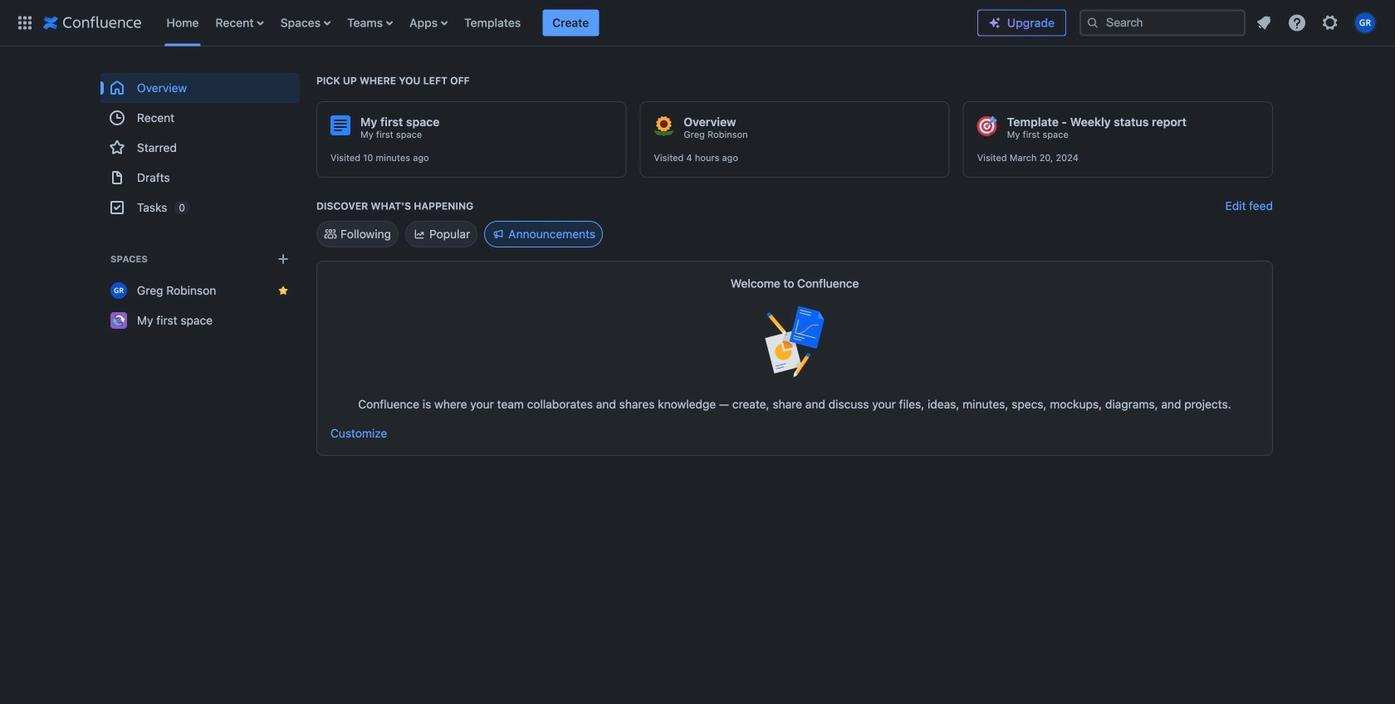 Task type: vqa. For each thing, say whether or not it's contained in the screenshot.
4Ls Retrospective Play .
no



Task type: describe. For each thing, give the bounding box(es) containing it.
list item inside list
[[542, 10, 599, 36]]

list for premium image
[[1249, 8, 1385, 38]]

:dart: image
[[977, 116, 997, 136]]

list for appswitcher icon
[[158, 0, 977, 46]]

notification icon image
[[1254, 13, 1274, 33]]

:dart: image
[[977, 116, 997, 136]]

global element
[[10, 0, 977, 46]]

Search field
[[1080, 10, 1246, 36]]



Task type: locate. For each thing, give the bounding box(es) containing it.
settings icon image
[[1320, 13, 1340, 33]]

list item
[[542, 10, 599, 36]]

:sunflower: image
[[654, 116, 674, 136], [654, 116, 674, 136]]

1 horizontal spatial list
[[1249, 8, 1385, 38]]

confluence image
[[43, 13, 142, 33], [43, 13, 142, 33]]

list
[[158, 0, 977, 46], [1249, 8, 1385, 38]]

group
[[100, 73, 300, 223]]

banner
[[0, 0, 1395, 47]]

appswitcher icon image
[[15, 13, 35, 33]]

help icon image
[[1287, 13, 1307, 33]]

search image
[[1086, 16, 1099, 29]]

None search field
[[1080, 10, 1246, 36]]

premium image
[[988, 16, 1001, 29]]

0 horizontal spatial list
[[158, 0, 977, 46]]

create a space image
[[273, 249, 293, 269]]

unstar this space image
[[277, 284, 290, 297]]



